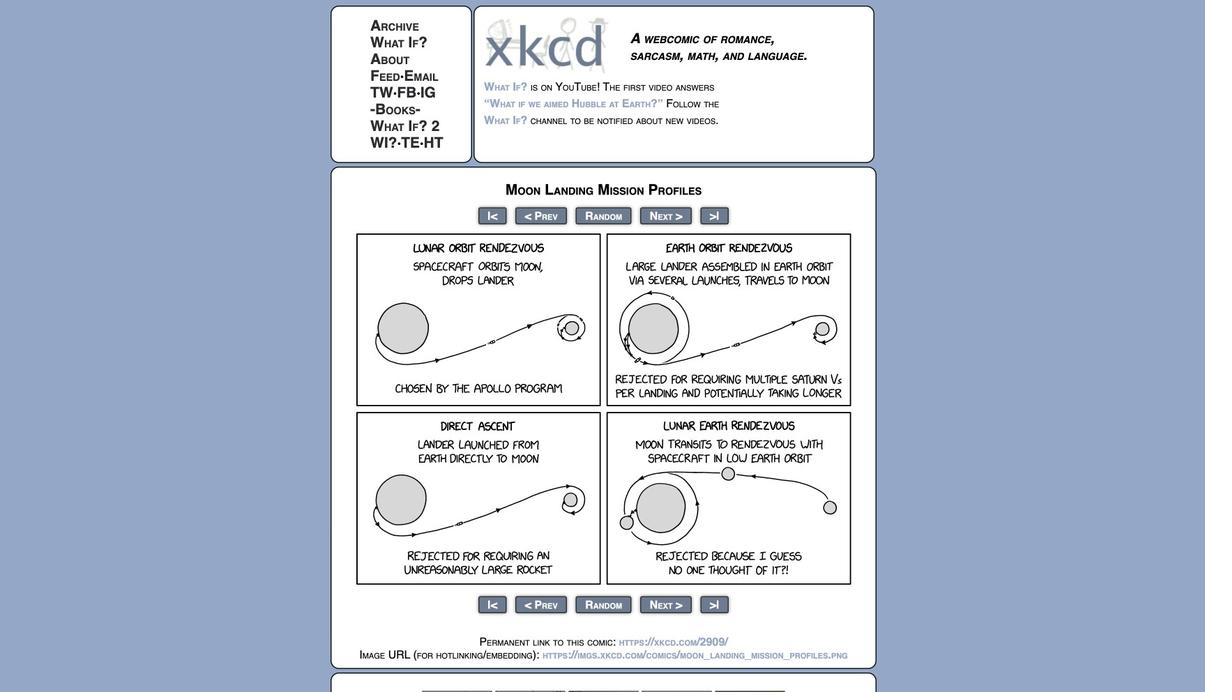 Task type: vqa. For each thing, say whether or not it's contained in the screenshot.
Moon Landing Mission Profiles Image
yes



Task type: describe. For each thing, give the bounding box(es) containing it.
moon landing mission profiles image
[[356, 234, 851, 585]]



Task type: locate. For each thing, give the bounding box(es) containing it.
xkcd.com logo image
[[484, 16, 613, 74]]



